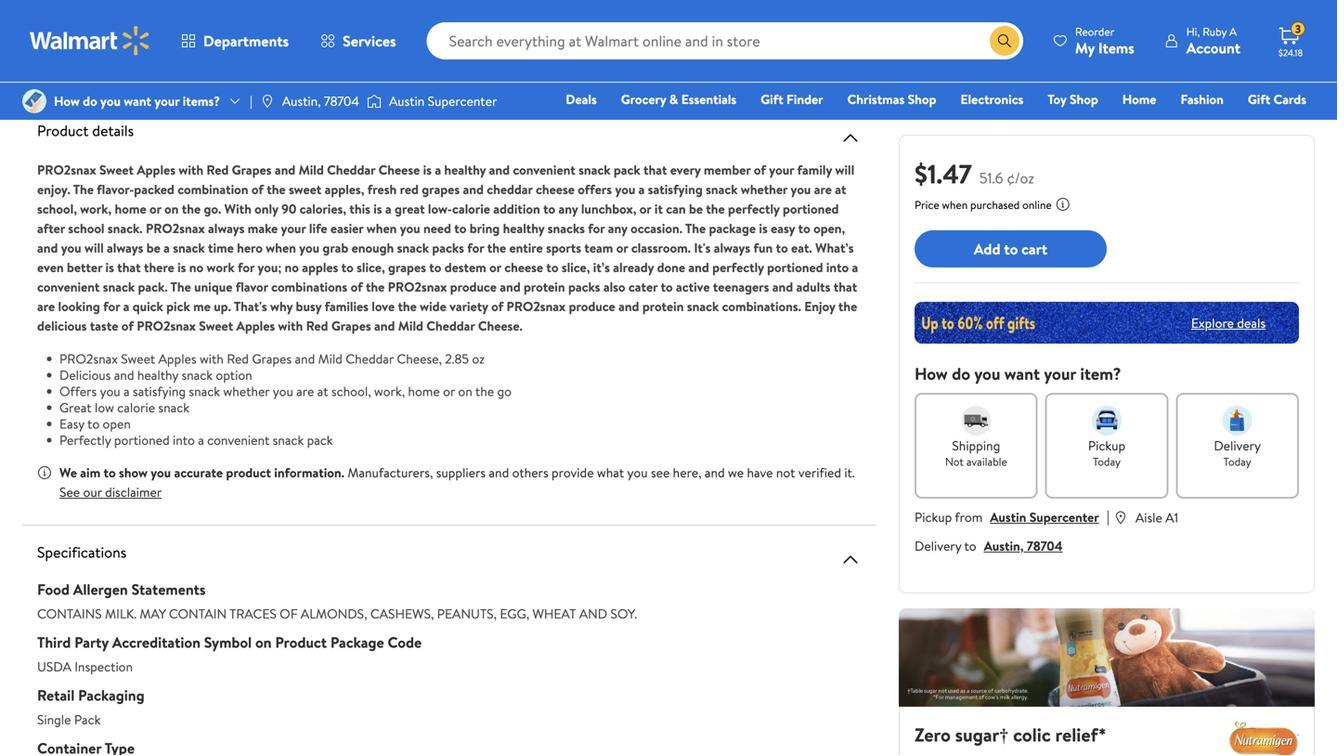 Task type: locate. For each thing, give the bounding box(es) containing it.
love
[[372, 297, 395, 315]]

$1.47
[[915, 156, 973, 192]]

occasion.
[[631, 219, 683, 237]]

0 vertical spatial cheddar
[[327, 161, 376, 179]]

1 horizontal spatial at
[[835, 180, 847, 198]]

how
[[214, 6, 234, 22]]

0 horizontal spatial pickup
[[915, 508, 953, 526]]

 image
[[22, 89, 46, 113], [367, 92, 382, 111]]

grapes inside pro2snax sweet apples with red grapes and mild cheddar cheese, 2.85 oz delicious and healthy snack option offers you a satisfying snack whether you are at school, work, home or on the go great low calorie snack easy to open perfectly portioned into a convenient snack pack
[[252, 350, 292, 368]]

intent image for delivery image
[[1223, 406, 1253, 436]]

0 vertical spatial austin,
[[282, 92, 321, 110]]

portioned up "show"
[[114, 431, 170, 449]]

grapes for home
[[252, 350, 292, 368]]

adults
[[797, 278, 831, 296]]

0 horizontal spatial satisfying
[[133, 382, 186, 400]]

specifications image
[[840, 549, 862, 571]]

1 horizontal spatial are
[[297, 382, 314, 400]]

mild for cheese,
[[318, 350, 343, 368]]

*
[[52, 6, 57, 22]]

pickup from austin supercenter |
[[915, 506, 1110, 527]]

diet.
[[513, 6, 534, 22]]

1 horizontal spatial do
[[952, 362, 971, 386]]

mild up sweet
[[299, 161, 324, 179]]

do up intent image for shipping
[[952, 362, 971, 386]]

1 horizontal spatial produce
[[569, 297, 616, 315]]

cheddar for cheese
[[327, 161, 376, 179]]

gift left cards
[[1249, 90, 1271, 108]]

on down packed
[[164, 200, 179, 218]]

up to sixty percent off deals. shop now. image
[[915, 302, 1300, 344]]

you;
[[258, 258, 282, 276]]

0 vertical spatial packs
[[432, 239, 464, 257]]

1 horizontal spatial 4
[[210, 50, 216, 65]]

2 horizontal spatial healthy
[[503, 219, 545, 237]]

0 vertical spatial calorie
[[452, 200, 490, 218]]

pro2snax sweet apples with red grapes and mild cheddar cheese is a healthy and convenient snack pack that every member of your family will enjoy. the flavor-packed combination of the sweet apples, fresh red grapes and cheddar cheese offers you a satisfying snack whether you are at school, work, home or on the go. with only 90 calories, this is a great low-calorie addition to any lunchbox, or it can be the perfectly portioned after school snack. pro2snax always make your life easier when you need to bring healthy snacks for any occasion. the package is easy to open, and you will always be a snack time hero when you grab enough snack packs for the entire sports team or classroom. it's always fun to eat. what's even better is that there is no work for you; no apples to slice, grapes to destem or cheese to slice, it's already done and perfectly portioned into a convenient snack pack. the unique flavor combinations of the pro2snax produce and protein packs also cater to active teenagers and adults that are looking for a quick pick me up. that's why busy families love the wide variety of pro2snax produce and protein snack combinations. enjoy the delicious taste of pro2snax sweet apples with red grapes and mild cheddar cheese.
[[37, 161, 859, 335]]

cheddar for cheese,
[[346, 350, 394, 368]]

today down intent image for delivery
[[1224, 454, 1252, 470]]

pickup inside pickup from austin supercenter |
[[915, 508, 953, 526]]

protein down entire at the left of the page
[[524, 278, 565, 296]]

2 horizontal spatial convenient
[[513, 161, 576, 179]]

school
[[68, 219, 105, 237]]

add to cart
[[975, 239, 1048, 259]]

1 gift from the left
[[761, 90, 784, 108]]

value
[[116, 6, 142, 22]]

school, inside pro2snax sweet apples with red grapes and mild cheddar cheese, 2.85 oz delicious and healthy snack option offers you a satisfying snack whether you are at school, work, home or on the go great low calorie snack easy to open perfectly portioned into a convenient snack pack
[[332, 382, 371, 400]]

2 gift from the left
[[1249, 90, 1271, 108]]

0 vertical spatial apples
[[137, 161, 176, 179]]

0 horizontal spatial today
[[1093, 454, 1121, 470]]

1 vertical spatial are
[[37, 297, 55, 315]]

slice, down "enough"
[[357, 258, 385, 276]]

shop for christmas shop
[[908, 90, 937, 108]]

snack down the member
[[706, 180, 738, 198]]

0 vertical spatial home
[[115, 200, 146, 218]]

austin inside pickup from austin supercenter |
[[991, 508, 1027, 526]]

0 vertical spatial red
[[207, 161, 229, 179]]

tells
[[171, 6, 191, 22]]

life
[[309, 219, 328, 237]]

how up not
[[915, 362, 948, 386]]

and up combinations.
[[773, 278, 794, 296]]

verified
[[799, 464, 842, 482]]

1 vertical spatial school,
[[332, 382, 371, 400]]

time
[[208, 239, 234, 257]]

on
[[164, 200, 179, 218], [458, 382, 473, 400], [255, 632, 272, 653]]

christmas
[[848, 90, 905, 108]]

the
[[59, 6, 77, 22], [73, 180, 94, 198], [686, 219, 706, 237], [171, 278, 191, 296]]

with down why
[[278, 317, 303, 335]]

1 slice, from the left
[[357, 258, 385, 276]]

1 vertical spatial any
[[608, 219, 628, 237]]

 image for austin supercenter
[[367, 92, 382, 111]]

great
[[395, 200, 425, 218]]

provide
[[552, 464, 594, 482]]

portioned up open,
[[783, 200, 839, 218]]

portioned
[[783, 200, 839, 218], [768, 258, 824, 276], [114, 431, 170, 449]]

healthy down quick
[[137, 366, 178, 384]]

want left item?
[[1005, 362, 1041, 386]]

to inside the we aim to show you accurate product information. manufacturers, suppliers and others provide what you see here, and we have not verified it. see our disclaimer
[[104, 464, 116, 482]]

offers
[[59, 382, 97, 400]]

2 4 from the left
[[210, 50, 216, 65]]

51.6
[[980, 168, 1004, 188]]

snack left pack.
[[103, 278, 135, 296]]

convenient inside pro2snax sweet apples with red grapes and mild cheddar cheese, 2.85 oz delicious and healthy snack option offers you a satisfying snack whether you are at school, work, home or on the go great low calorie snack easy to open perfectly portioned into a convenient snack pack
[[207, 431, 270, 449]]

0 horizontal spatial always
[[107, 239, 143, 257]]

purchased
[[971, 197, 1020, 213]]

contains
[[37, 605, 102, 623]]

today down intent image for pickup
[[1093, 454, 1121, 470]]

portioned inside pro2snax sweet apples with red grapes and mild cheddar cheese, 2.85 oz delicious and healthy snack option offers you a satisfying snack whether you are at school, work, home or on the go great low calorie snack easy to open perfectly portioned into a convenient snack pack
[[114, 431, 170, 449]]

1 vertical spatial healthy
[[503, 219, 545, 237]]

0 horizontal spatial be
[[147, 239, 161, 257]]

red
[[400, 180, 419, 198]]

sweet inside pro2snax sweet apples with red grapes and mild cheddar cheese, 2.85 oz delicious and healthy snack option offers you a satisfying snack whether you are at school, work, home or on the go great low calorie snack easy to open perfectly portioned into a convenient snack pack
[[121, 350, 155, 368]]

addition
[[494, 200, 540, 218]]

shop inside toy shop link
[[1070, 90, 1099, 108]]

grapes down families
[[331, 317, 371, 335]]

on inside pro2snax sweet apples with red grapes and mild cheddar cheese is a healthy and convenient snack pack that every member of your family will enjoy. the flavor-packed combination of the sweet apples, fresh red grapes and cheddar cheese offers you a satisfying snack whether you are at school, work, home or on the go. with only 90 calories, this is a great low-calorie addition to any lunchbox, or it can be the perfectly portioned after school snack. pro2snax always make your life easier when you need to bring healthy snacks for any occasion. the package is easy to open, and you will always be a snack time hero when you grab enough snack packs for the entire sports team or classroom. it's always fun to eat. what's even better is that there is no work for you; no apples to slice, grapes to destem or cheese to slice, it's already done and perfectly portioned into a convenient snack pack. the unique flavor combinations of the pro2snax produce and protein packs also cater to active teenagers and adults that are looking for a quick pick me up. that's why busy families love the wide variety of pro2snax produce and protein snack combinations. enjoy the delicious taste of pro2snax sweet apples with red grapes and mild cheddar cheese.
[[164, 200, 179, 218]]

pack inside pro2snax sweet apples with red grapes and mild cheddar cheese, 2.85 oz delicious and healthy snack option offers you a satisfying snack whether you are at school, work, home or on the go great low calorie snack easy to open perfectly portioned into a convenient snack pack
[[307, 431, 333, 449]]

fashion
[[1181, 90, 1224, 108]]

pack
[[614, 161, 641, 179], [307, 431, 333, 449]]

1 vertical spatial apples
[[236, 317, 275, 335]]

home inside pro2snax sweet apples with red grapes and mild cheddar cheese, 2.85 oz delicious and healthy snack option offers you a satisfying snack whether you are at school, work, home or on the go great low calorie snack easy to open perfectly portioned into a convenient snack pack
[[408, 382, 440, 400]]

into inside pro2snax sweet apples with red grapes and mild cheddar cheese, 2.85 oz delicious and healthy snack option offers you a satisfying snack whether you are at school, work, home or on the go great low calorie snack easy to open perfectly portioned into a convenient snack pack
[[173, 431, 195, 449]]

1 shop from the left
[[908, 90, 937, 108]]

 image
[[260, 94, 275, 109]]

1 horizontal spatial into
[[827, 258, 849, 276]]

others
[[512, 464, 549, 482]]

easier
[[331, 219, 364, 237]]

0 vertical spatial cheese
[[536, 180, 575, 198]]

apples for school,
[[158, 350, 197, 368]]

combinations
[[271, 278, 348, 296]]

1 horizontal spatial school,
[[332, 382, 371, 400]]

available
[[967, 454, 1008, 470]]

to left destem
[[429, 258, 442, 276]]

a right much
[[266, 6, 271, 22]]

the right *
[[59, 6, 77, 22]]

gift for cards
[[1249, 90, 1271, 108]]

1 vertical spatial be
[[147, 239, 161, 257]]

whether inside pro2snax sweet apples with red grapes and mild cheddar cheese, 2.85 oz delicious and healthy snack option offers you a satisfying snack whether you are at school, work, home or on the go great low calorie snack easy to open perfectly portioned into a convenient snack pack
[[223, 382, 270, 400]]

1 horizontal spatial calorie
[[452, 200, 490, 218]]

product inside food allergen statements contains milk. may contain traces of almonds, cashews, peanuts, egg, wheat and soy. third party accreditation symbol on product package code usda inspection retail packaging single pack
[[275, 632, 327, 653]]

today inside pickup today
[[1093, 454, 1121, 470]]

with down me
[[200, 350, 224, 368]]

perfectly up package
[[728, 200, 780, 218]]

apples inside pro2snax sweet apples with red grapes and mild cheddar cheese, 2.85 oz delicious and healthy snack option offers you a satisfying snack whether you are at school, work, home or on the go great low calorie snack easy to open perfectly portioned into a convenient snack pack
[[158, 350, 197, 368]]

2 shop from the left
[[1070, 90, 1099, 108]]

to down grab
[[342, 258, 354, 276]]

bring
[[470, 219, 500, 237]]

0 horizontal spatial shop
[[908, 90, 937, 108]]

option
[[216, 366, 252, 384]]

0 vertical spatial any
[[559, 200, 578, 218]]

the
[[267, 180, 286, 198], [182, 200, 201, 218], [706, 200, 725, 218], [488, 239, 506, 257], [366, 278, 385, 296], [398, 297, 417, 315], [839, 297, 858, 315], [476, 382, 494, 400]]

walmart+ link
[[1243, 115, 1316, 135]]

1 horizontal spatial when
[[367, 219, 397, 237]]

package
[[331, 632, 384, 653]]

healthy up low-
[[444, 161, 486, 179]]

calorie
[[452, 200, 490, 218], [117, 399, 155, 417]]

1 vertical spatial portioned
[[768, 258, 824, 276]]

1 horizontal spatial delivery
[[1215, 437, 1262, 455]]

1 vertical spatial product
[[275, 632, 327, 653]]

the inside pro2snax sweet apples with red grapes and mild cheddar cheese, 2.85 oz delicious and healthy snack option offers you a satisfying snack whether you are at school, work, home or on the go great low calorie snack easy to open perfectly portioned into a convenient snack pack
[[476, 382, 494, 400]]

always down snack.
[[107, 239, 143, 257]]

your down 90
[[281, 219, 306, 237]]

1 vertical spatial at
[[317, 382, 328, 400]]

0 vertical spatial pickup
[[1089, 437, 1126, 455]]

a up occasion.
[[639, 180, 645, 198]]

product down of
[[275, 632, 327, 653]]

and up cheese.
[[500, 278, 521, 296]]

delicious
[[37, 317, 87, 335]]

work, inside pro2snax sweet apples with red grapes and mild cheddar cheese, 2.85 oz delicious and healthy snack option offers you a satisfying snack whether you are at school, work, home or on the go great low calorie snack easy to open perfectly portioned into a convenient snack pack
[[374, 382, 405, 400]]

0 horizontal spatial whether
[[223, 382, 270, 400]]

always down package
[[714, 239, 751, 257]]

2 vertical spatial convenient
[[207, 431, 270, 449]]

apples down that's
[[236, 317, 275, 335]]

for down 'hero'
[[238, 258, 255, 276]]

always
[[208, 219, 245, 237], [107, 239, 143, 257], [714, 239, 751, 257]]

0 horizontal spatial 78704
[[324, 92, 360, 110]]

or right destem
[[490, 258, 502, 276]]

90
[[282, 200, 297, 218]]

1 vertical spatial work,
[[374, 382, 405, 400]]

work, inside pro2snax sweet apples with red grapes and mild cheddar cheese is a healthy and convenient snack pack that every member of your family will enjoy. the flavor-packed combination of the sweet apples, fresh red grapes and cheddar cheese offers you a satisfying snack whether you are at school, work, home or on the go. with only 90 calories, this is a great low-calorie addition to any lunchbox, or it can be the perfectly portioned after school snack. pro2snax always make your life easier when you need to bring healthy snacks for any occasion. the package is easy to open, and you will always be a snack time hero when you grab enough snack packs for the entire sports team or classroom. it's always fun to eat. what's even better is that there is no work for you; no apples to slice, grapes to destem or cheese to slice, it's already done and perfectly portioned into a convenient snack pack. the unique flavor combinations of the pro2snax produce and protein packs also cater to active teenagers and adults that are looking for a quick pick me up. that's why busy families love the wide variety of pro2snax produce and protein snack combinations. enjoy the delicious taste of pro2snax sweet apples with red grapes and mild cheddar cheese.
[[80, 200, 112, 218]]

your
[[155, 92, 180, 110], [770, 161, 795, 179], [281, 219, 306, 237], [1045, 362, 1077, 386]]

will right "family"
[[836, 161, 855, 179]]

0 vertical spatial are
[[815, 180, 832, 198]]

with inside pro2snax sweet apples with red grapes and mild cheddar cheese, 2.85 oz delicious and healthy snack option offers you a satisfying snack whether you are at school, work, home or on the go great low calorie snack easy to open perfectly portioned into a convenient snack pack
[[200, 350, 224, 368]]

today inside delivery today
[[1224, 454, 1252, 470]]

2 today from the left
[[1224, 454, 1252, 470]]

grapes down why
[[252, 350, 292, 368]]

1 horizontal spatial on
[[255, 632, 272, 653]]

enjoy
[[805, 297, 836, 315]]

no right the you;
[[285, 258, 299, 276]]

1 today from the left
[[1093, 454, 1121, 470]]

be up there
[[147, 239, 161, 257]]

do for how do you want your item?
[[952, 362, 971, 386]]

0 horizontal spatial will
[[85, 239, 104, 257]]

1 horizontal spatial austin,
[[984, 537, 1024, 555]]

suppliers
[[436, 464, 486, 482]]

or inside pro2snax sweet apples with red grapes and mild cheddar cheese, 2.85 oz delicious and healthy snack option offers you a satisfying snack whether you are at school, work, home or on the go great low calorie snack easy to open perfectly portioned into a convenient snack pack
[[443, 382, 455, 400]]

cheese down entire at the left of the page
[[505, 258, 544, 276]]

and down 'busy'
[[295, 350, 315, 368]]

1 horizontal spatial slice,
[[562, 258, 590, 276]]

2 vertical spatial healthy
[[137, 366, 178, 384]]

how
[[54, 92, 80, 110], [915, 362, 948, 386]]

sweet up flavor-
[[99, 161, 134, 179]]

allergen
[[73, 579, 128, 600]]

manufacturers,
[[348, 464, 433, 482]]

2 vertical spatial on
[[255, 632, 272, 653]]

2 vertical spatial portioned
[[114, 431, 170, 449]]

explore deals
[[1192, 314, 1266, 332]]

red down 'busy'
[[306, 317, 328, 335]]

apples up packed
[[137, 161, 176, 179]]

snack down active
[[687, 297, 719, 315]]

will
[[836, 161, 855, 179], [85, 239, 104, 257]]

1 horizontal spatial work,
[[374, 382, 405, 400]]

school,
[[37, 200, 77, 218], [332, 382, 371, 400]]

we aim to show you accurate product information. manufacturers, suppliers and others provide what you see here, and we have not verified it. see our disclaimer
[[59, 464, 855, 501]]

do
[[83, 92, 97, 110], [952, 362, 971, 386]]

how do you want your item?
[[915, 362, 1122, 386]]

quick
[[133, 297, 163, 315]]

gift cards link
[[1240, 89, 1316, 109]]

1 vertical spatial satisfying
[[133, 382, 186, 400]]

it's
[[694, 239, 711, 257]]

0 vertical spatial want
[[124, 92, 151, 110]]

red inside pro2snax sweet apples with red grapes and mild cheddar cheese, 2.85 oz delicious and healthy snack option offers you a satisfying snack whether you are at school, work, home or on the go great low calorie snack easy to open perfectly portioned into a convenient snack pack
[[227, 350, 249, 368]]

that left every
[[644, 161, 667, 179]]

how for how do you want your items?
[[54, 92, 80, 110]]

reorder my items
[[1076, 24, 1135, 58]]

gift inside gift cards registry
[[1249, 90, 1271, 108]]

snack left option
[[182, 366, 213, 384]]

0 horizontal spatial that
[[117, 258, 141, 276]]

sweet down quick
[[121, 350, 155, 368]]

into inside pro2snax sweet apples with red grapes and mild cheddar cheese is a healthy and convenient snack pack that every member of your family will enjoy. the flavor-packed combination of the sweet apples, fresh red grapes and cheddar cheese offers you a satisfying snack whether you are at school, work, home or on the go. with only 90 calories, this is a great low-calorie addition to any lunchbox, or it can be the perfectly portioned after school snack. pro2snax always make your life easier when you need to bring healthy snacks for any occasion. the package is easy to open, and you will always be a snack time hero when you grab enough snack packs for the entire sports team or classroom. it's always fun to eat. what's even better is that there is no work for you; no apples to slice, grapes to destem or cheese to slice, it's already done and perfectly portioned into a convenient snack pack. the unique flavor combinations of the pro2snax produce and protein packs also cater to active teenagers and adults that are looking for a quick pick me up. that's why busy families love the wide variety of pro2snax produce and protein snack combinations. enjoy the delicious taste of pro2snax sweet apples with red grapes and mild cheddar cheese.
[[827, 258, 849, 276]]

that left there
[[117, 258, 141, 276]]

intent image for pickup image
[[1093, 406, 1122, 436]]

1 horizontal spatial austin
[[991, 508, 1027, 526]]

flavor-
[[97, 180, 134, 198]]

4 left protein
[[155, 50, 162, 65]]

0 horizontal spatial do
[[83, 92, 97, 110]]

carbohydrate
[[86, 50, 152, 65]]

legal information image
[[1056, 197, 1071, 212]]

and
[[580, 605, 608, 623]]

0 horizontal spatial gift
[[761, 90, 784, 108]]

the left go.
[[182, 200, 201, 218]]

0 horizontal spatial how
[[54, 92, 80, 110]]

0 vertical spatial |
[[250, 92, 253, 110]]

product left details
[[37, 120, 89, 141]]

1 horizontal spatial satisfying
[[648, 180, 703, 198]]

whether inside pro2snax sweet apples with red grapes and mild cheddar cheese is a healthy and convenient snack pack that every member of your family will enjoy. the flavor-packed combination of the sweet apples, fresh red grapes and cheddar cheese offers you a satisfying snack whether you are at school, work, home or on the go. with only 90 calories, this is a great low-calorie addition to any lunchbox, or it can be the perfectly portioned after school snack. pro2snax always make your life easier when you need to bring healthy snacks for any occasion. the package is easy to open, and you will always be a snack time hero when you grab enough snack packs for the entire sports team or classroom. it's always fun to eat. what's even better is that there is no work for you; no apples to slice, grapes to destem or cheese to slice, it's already done and perfectly portioned into a convenient snack pack. the unique flavor combinations of the pro2snax produce and protein packs also cater to active teenagers and adults that are looking for a quick pick me up. that's why busy families love the wide variety of pro2snax produce and protein snack combinations. enjoy the delicious taste of pro2snax sweet apples with red grapes and mild cheddar cheese.
[[741, 180, 788, 198]]

1 vertical spatial do
[[952, 362, 971, 386]]

to inside pro2snax sweet apples with red grapes and mild cheddar cheese, 2.85 oz delicious and healthy snack option offers you a satisfying snack whether you are at school, work, home or on the go great low calorie snack easy to open perfectly portioned into a convenient snack pack
[[87, 415, 100, 433]]

1 vertical spatial that
[[117, 258, 141, 276]]

2.85
[[445, 350, 469, 368]]

0 horizontal spatial want
[[124, 92, 151, 110]]

home link
[[1115, 89, 1165, 109]]

mild inside pro2snax sweet apples with red grapes and mild cheddar cheese, 2.85 oz delicious and healthy snack option offers you a satisfying snack whether you are at school, work, home or on the go great low calorie snack easy to open perfectly portioned into a convenient snack pack
[[318, 350, 343, 368]]

at inside pro2snax sweet apples with red grapes and mild cheddar cheese, 2.85 oz delicious and healthy snack option offers you a satisfying snack whether you are at school, work, home or on the go great low calorie snack easy to open perfectly portioned into a convenient snack pack
[[317, 382, 328, 400]]

gift left the finder
[[761, 90, 784, 108]]

convenient up looking
[[37, 278, 100, 296]]

satisfying inside pro2snax sweet apples with red grapes and mild cheddar cheese is a healthy and convenient snack pack that every member of your family will enjoy. the flavor-packed combination of the sweet apples, fresh red grapes and cheddar cheese offers you a satisfying snack whether you are at school, work, home or on the go. with only 90 calories, this is a great low-calorie addition to any lunchbox, or it can be the perfectly portioned after school snack. pro2snax always make your life easier when you need to bring healthy snacks for any occasion. the package is easy to open, and you will always be a snack time hero when you grab enough snack packs for the entire sports team or classroom. it's always fun to eat. what's even better is that there is no work for you; no apples to slice, grapes to destem or cheese to slice, it's already done and perfectly portioned into a convenient snack pack. the unique flavor combinations of the pro2snax produce and protein packs also cater to active teenagers and adults that are looking for a quick pick me up. that's why busy families love the wide variety of pro2snax produce and protein snack combinations. enjoy the delicious taste of pro2snax sweet apples with red grapes and mild cheddar cheese.
[[648, 180, 703, 198]]

home down cheese,
[[408, 382, 440, 400]]

cheese left offers
[[536, 180, 575, 198]]

unique
[[194, 278, 233, 296]]

almonds,
[[301, 605, 367, 623]]

1 vertical spatial delivery
[[915, 537, 962, 555]]

0 vertical spatial when
[[943, 197, 968, 213]]

when up the you;
[[266, 239, 296, 257]]

healthy up entire at the left of the page
[[503, 219, 545, 237]]

2 vertical spatial red
[[227, 350, 249, 368]]

cart
[[1022, 239, 1048, 259]]

0 horizontal spatial into
[[173, 431, 195, 449]]

to right fun at the top right of the page
[[776, 239, 788, 257]]

aim
[[80, 464, 100, 482]]

are down "family"
[[815, 180, 832, 198]]

0 horizontal spatial produce
[[450, 278, 497, 296]]

| left aisle at the right bottom of the page
[[1107, 506, 1110, 527]]

0 horizontal spatial calorie
[[117, 399, 155, 417]]

1 horizontal spatial that
[[644, 161, 667, 179]]

9
[[70, 50, 76, 65]]

calorie inside pro2snax sweet apples with red grapes and mild cheddar cheese is a healthy and convenient snack pack that every member of your family will enjoy. the flavor-packed combination of the sweet apples, fresh red grapes and cheddar cheese offers you a satisfying snack whether you are at school, work, home or on the go. with only 90 calories, this is a great low-calorie addition to any lunchbox, or it can be the perfectly portioned after school snack. pro2snax always make your life easier when you need to bring healthy snacks for any occasion. the package is easy to open, and you will always be a snack time hero when you grab enough snack packs for the entire sports team or classroom. it's always fun to eat. what's even better is that there is no work for you; no apples to slice, grapes to destem or cheese to slice, it's already done and perfectly portioned into a convenient snack pack. the unique flavor combinations of the pro2snax produce and protein packs also cater to active teenagers and adults that are looking for a quick pick me up. that's why busy families love the wide variety of pro2snax produce and protein snack combinations. enjoy the delicious taste of pro2snax sweet apples with red grapes and mild cheddar cheese.
[[452, 200, 490, 218]]

sweet for are
[[121, 350, 155, 368]]

2 horizontal spatial that
[[834, 278, 858, 296]]

0 vertical spatial at
[[835, 180, 847, 198]]

1 horizontal spatial supercenter
[[1030, 508, 1100, 526]]

2 horizontal spatial on
[[458, 382, 473, 400]]

be right the can
[[689, 200, 703, 218]]

1 horizontal spatial want
[[1005, 362, 1041, 386]]

1 horizontal spatial pack
[[614, 161, 641, 179]]

to right aim on the bottom left of page
[[104, 464, 116, 482]]

debit
[[1196, 116, 1228, 134]]

show
[[119, 464, 148, 482]]

with for flavor-
[[179, 161, 204, 179]]

pro2snax up cheese.
[[507, 297, 566, 315]]

0 horizontal spatial healthy
[[137, 366, 178, 384]]

packaging
[[78, 685, 145, 706]]

or down 2.85
[[443, 382, 455, 400]]

eat.
[[792, 239, 813, 257]]

for up taste
[[103, 297, 120, 315]]

red for work,
[[227, 350, 249, 368]]

departments button
[[165, 19, 305, 63]]

shop inside christmas shop link
[[908, 90, 937, 108]]

traces
[[230, 605, 277, 623]]

1 horizontal spatial today
[[1224, 454, 1252, 470]]

0 vertical spatial pack
[[614, 161, 641, 179]]

0 horizontal spatial product
[[37, 120, 89, 141]]

the right love
[[398, 297, 417, 315]]

on down 2.85
[[458, 382, 473, 400]]

work, down cheese,
[[374, 382, 405, 400]]

 image for how do you want your items?
[[22, 89, 46, 113]]

pickup
[[1089, 437, 1126, 455], [915, 508, 953, 526]]

cheddar inside pro2snax sweet apples with red grapes and mild cheddar cheese, 2.85 oz delicious and healthy snack option offers you a satisfying snack whether you are at school, work, home or on the go great low calorie snack easy to open perfectly portioned into a convenient snack pack
[[346, 350, 394, 368]]

hero
[[237, 239, 263, 257]]

a right the in
[[326, 6, 332, 22]]

calorie up bring
[[452, 200, 490, 218]]

the left go
[[476, 382, 494, 400]]

austin,
[[282, 92, 321, 110], [984, 537, 1024, 555]]

grapes up with
[[232, 161, 272, 179]]

gift cards registry
[[1093, 90, 1307, 134]]

supercenter inside pickup from austin supercenter |
[[1030, 508, 1100, 526]]

hi, ruby a account
[[1187, 24, 1241, 58]]

0 vertical spatial satisfying
[[648, 180, 703, 198]]

calories per gram: fat 9 • carbohydrate 4 • protein 4
[[52, 34, 216, 65]]

retail
[[37, 685, 75, 706]]

1 horizontal spatial will
[[836, 161, 855, 179]]

services button
[[305, 19, 412, 63]]

2 vertical spatial are
[[297, 382, 314, 400]]

grapes down "enough"
[[388, 258, 426, 276]]

0 vertical spatial that
[[644, 161, 667, 179]]

a
[[1230, 24, 1238, 39]]

delivery down intent image for delivery
[[1215, 437, 1262, 455]]

1 vertical spatial calorie
[[117, 399, 155, 417]]

pack up "information."
[[307, 431, 333, 449]]

1 horizontal spatial shop
[[1070, 90, 1099, 108]]

1 horizontal spatial product
[[275, 632, 327, 653]]

1 horizontal spatial pickup
[[1089, 437, 1126, 455]]

want for item?
[[1005, 362, 1041, 386]]



Task type: describe. For each thing, give the bounding box(es) containing it.
0 horizontal spatial packs
[[432, 239, 464, 257]]

2 horizontal spatial always
[[714, 239, 751, 257]]

pickup for pickup today
[[1089, 437, 1126, 455]]

do for how do you want your items?
[[83, 92, 97, 110]]

food
[[37, 579, 70, 600]]

1 horizontal spatial always
[[208, 219, 245, 237]]

1 vertical spatial with
[[278, 317, 303, 335]]

the right the enjoy
[[839, 297, 858, 315]]

0 vertical spatial portioned
[[783, 200, 839, 218]]

or down packed
[[150, 200, 161, 218]]

calorie inside pro2snax sweet apples with red grapes and mild cheddar cheese, 2.85 oz delicious and healthy snack option offers you a satisfying snack whether you are at school, work, home or on the go great low calorie snack easy to open perfectly portioned into a convenient snack pack
[[117, 399, 155, 417]]

in
[[315, 6, 324, 22]]

%
[[79, 6, 87, 22]]

snack right open
[[158, 399, 190, 417]]

grocery & essentials
[[621, 90, 737, 108]]

1 vertical spatial sweet
[[199, 317, 233, 335]]

you up better
[[61, 239, 81, 257]]

shop for toy shop
[[1070, 90, 1099, 108]]

ruby
[[1203, 24, 1228, 39]]

delivery for today
[[1215, 437, 1262, 455]]

from
[[955, 508, 983, 526]]

food allergen statements contains milk. may contain traces of almonds, cashews, peanuts, egg, wheat and soy. third party accreditation symbol on product package code usda inspection retail packaging single pack
[[37, 579, 637, 729]]

your left "family"
[[770, 161, 795, 179]]

what
[[597, 464, 624, 482]]

austin, 78704
[[282, 92, 360, 110]]

contain
[[169, 605, 227, 623]]

and up low
[[114, 366, 134, 384]]

1 vertical spatial grapes
[[388, 258, 426, 276]]

for up team
[[588, 219, 605, 237]]

of up only on the left top of the page
[[252, 180, 264, 198]]

the up only on the left top of the page
[[267, 180, 286, 198]]

1 vertical spatial grapes
[[331, 317, 371, 335]]

and left we
[[705, 464, 725, 482]]

or left it at the left top of the page
[[640, 200, 652, 218]]

Search search field
[[427, 22, 1024, 59]]

gram:
[[113, 34, 140, 50]]

a left daily
[[481, 6, 486, 22]]

pickup today
[[1089, 437, 1126, 470]]

you down "family"
[[791, 180, 811, 198]]

you left see
[[628, 464, 648, 482]]

looking
[[58, 297, 100, 315]]

to right need
[[455, 219, 467, 237]]

registry link
[[1085, 115, 1149, 135]]

price when purchased online
[[915, 197, 1052, 213]]

you up lunchbox,
[[615, 180, 636, 198]]

want for items?
[[124, 92, 151, 110]]

variety
[[450, 297, 488, 315]]

is right "cheese"
[[423, 161, 432, 179]]

the down bring
[[488, 239, 506, 257]]

of left food
[[372, 6, 382, 22]]

toy shop link
[[1040, 89, 1107, 109]]

cheese.
[[478, 317, 523, 335]]

protein
[[171, 50, 207, 65]]

0 horizontal spatial any
[[559, 200, 578, 218]]

one debit
[[1165, 116, 1228, 134]]

daily
[[89, 6, 113, 22]]

2 • from the left
[[165, 50, 169, 65]]

we
[[728, 464, 744, 482]]

there
[[144, 258, 174, 276]]

pro2snax up the enjoy. on the top of the page
[[37, 161, 96, 179]]

2 slice, from the left
[[562, 258, 590, 276]]

the up package
[[706, 200, 725, 218]]

1 vertical spatial cheddar
[[427, 317, 475, 335]]

snack down need
[[397, 239, 429, 257]]

shipping not available
[[946, 437, 1008, 470]]

lunchbox,
[[581, 200, 637, 218]]

this
[[350, 200, 371, 218]]

contributes
[[410, 6, 465, 22]]

a up there
[[164, 239, 170, 257]]

1 vertical spatial perfectly
[[713, 258, 764, 276]]

0 vertical spatial supercenter
[[428, 92, 497, 110]]

daily
[[489, 6, 511, 22]]

satisfying inside pro2snax sweet apples with red grapes and mild cheddar cheese, 2.85 oz delicious and healthy snack option offers you a satisfying snack whether you are at school, work, home or on the go great low calorie snack easy to open perfectly portioned into a convenient snack pack
[[133, 382, 186, 400]]

0 horizontal spatial when
[[266, 239, 296, 257]]

of up cheese.
[[492, 297, 504, 315]]

or up the 'already'
[[617, 239, 628, 257]]

1 vertical spatial austin,
[[984, 537, 1024, 555]]

why
[[270, 297, 293, 315]]

a right "cheese"
[[435, 161, 441, 179]]

walmart image
[[30, 26, 151, 56]]

pick
[[166, 297, 190, 315]]

delivery for to
[[915, 537, 962, 555]]

you down "life"
[[299, 239, 320, 257]]

austin supercenter
[[389, 92, 497, 110]]

red for packed
[[207, 161, 229, 179]]

snack up "information."
[[273, 431, 304, 449]]

¢/oz
[[1007, 168, 1035, 188]]

party
[[74, 632, 109, 653]]

walmart+
[[1252, 116, 1307, 134]]

1 vertical spatial cheese
[[505, 258, 544, 276]]

shipping
[[953, 437, 1001, 455]]

to down done
[[661, 278, 673, 296]]

Walmart Site-Wide search field
[[427, 22, 1024, 59]]

one
[[1165, 116, 1193, 134]]

essentials
[[682, 90, 737, 108]]

accurate
[[174, 464, 223, 482]]

see
[[59, 483, 80, 501]]

1 horizontal spatial healthy
[[444, 161, 486, 179]]

is right there
[[178, 258, 186, 276]]

of up families
[[351, 278, 363, 296]]

you down great at the left top of page
[[400, 219, 420, 237]]

you right "show"
[[151, 464, 171, 482]]

product details image
[[840, 127, 862, 149]]

a right low
[[124, 382, 130, 400]]

cheese
[[379, 161, 420, 179]]

pro2snax down go.
[[146, 219, 205, 237]]

1 vertical spatial red
[[306, 317, 328, 335]]

open
[[103, 415, 131, 433]]

and up cheddar
[[489, 161, 510, 179]]

gift finder link
[[753, 89, 832, 109]]

online
[[1023, 197, 1052, 213]]

to down sports
[[547, 258, 559, 276]]

pro2snax sweet apples with red grapes and mild cheddar cheese, 2.85 oz delicious and healthy snack option offers you a satisfying snack whether you are at school, work, home or on the go great low calorie snack easy to open perfectly portioned into a convenient snack pack
[[59, 350, 512, 449]]

to left daily
[[468, 6, 478, 22]]

how for how do you want your item?
[[915, 362, 948, 386]]

account
[[1187, 38, 1241, 58]]

of right taste
[[122, 317, 134, 335]]

of right the member
[[754, 161, 766, 179]]

delivery to austin, 78704
[[915, 537, 1063, 555]]

the up the 'pick'
[[171, 278, 191, 296]]

low
[[95, 399, 114, 417]]

price
[[915, 197, 940, 213]]

the up it's
[[686, 219, 706, 237]]

you right offers
[[100, 382, 120, 400]]

your left items?
[[155, 92, 180, 110]]

1 horizontal spatial any
[[608, 219, 628, 237]]

healthy inside pro2snax sweet apples with red grapes and mild cheddar cheese, 2.85 oz delicious and healthy snack option offers you a satisfying snack whether you are at school, work, home or on the go great low calorie snack easy to open perfectly portioned into a convenient snack pack
[[137, 366, 178, 384]]

entire
[[510, 239, 543, 257]]

1 horizontal spatial be
[[689, 200, 703, 218]]

2 vertical spatial that
[[834, 278, 858, 296]]

snack left time
[[173, 239, 205, 257]]

with
[[225, 200, 252, 218]]

a left quick
[[123, 297, 129, 315]]

and down love
[[374, 317, 395, 335]]

the up love
[[366, 278, 385, 296]]

mild for cheese
[[299, 161, 324, 179]]

product
[[226, 464, 271, 482]]

1 no from the left
[[189, 258, 204, 276]]

to down from
[[965, 537, 977, 555]]

make
[[248, 219, 278, 237]]

1 vertical spatial packs
[[569, 278, 601, 296]]

offers
[[578, 180, 612, 198]]

a1
[[1166, 509, 1179, 527]]

1 vertical spatial convenient
[[37, 278, 100, 296]]

0 vertical spatial austin
[[389, 92, 425, 110]]

gift for finder
[[761, 90, 784, 108]]

electronics
[[961, 90, 1024, 108]]

third
[[37, 632, 71, 653]]

snacks
[[548, 219, 585, 237]]

easy
[[59, 415, 84, 433]]

package
[[709, 219, 756, 237]]

school, inside pro2snax sweet apples with red grapes and mild cheddar cheese is a healthy and convenient snack pack that every member of your family will enjoy. the flavor-packed combination of the sweet apples, fresh red grapes and cheddar cheese offers you a satisfying snack whether you are at school, work, home or on the go. with only 90 calories, this is a great low-calorie addition to any lunchbox, or it can be the perfectly portioned after school snack. pro2snax always make your life easier when you need to bring healthy snacks for any occasion. the package is easy to open, and you will always be a snack time hero when you grab enough snack packs for the entire sports team or classroom. it's always fun to eat. what's even better is that there is no work for you; no apples to slice, grapes to destem or cheese to slice, it's already done and perfectly portioned into a convenient snack pack. the unique flavor combinations of the pro2snax produce and protein packs also cater to active teenagers and adults that are looking for a quick pick me up. that's why busy families love the wide variety of pro2snax produce and protein snack combinations. enjoy the delicious taste of pro2snax sweet apples with red grapes and mild cheddar cheese.
[[37, 200, 77, 218]]

grocery
[[621, 90, 667, 108]]

and up sweet
[[275, 161, 296, 179]]

pro2snax up wide
[[388, 278, 447, 296]]

inspection
[[75, 658, 133, 676]]

to up the snacks
[[544, 200, 556, 218]]

calories
[[52, 34, 91, 50]]

of
[[280, 605, 298, 623]]

milk.
[[105, 605, 137, 623]]

1 vertical spatial will
[[85, 239, 104, 257]]

enough
[[352, 239, 394, 257]]

0 horizontal spatial protein
[[524, 278, 565, 296]]

today for delivery
[[1224, 454, 1252, 470]]

$24.18
[[1279, 46, 1304, 59]]

and left others
[[489, 464, 509, 482]]

you up intent image for shipping
[[975, 362, 1001, 386]]

1 4 from the left
[[155, 50, 162, 65]]

* the % daily value (dv) tells you how much a nutrient in a serving of food contributes to a daily diet.
[[52, 6, 534, 22]]

grapes for combination
[[232, 161, 272, 179]]

search icon image
[[998, 33, 1013, 48]]

egg,
[[500, 605, 530, 623]]

single
[[37, 711, 71, 729]]

snack up offers
[[579, 161, 611, 179]]

with for school,
[[200, 350, 224, 368]]

apples for flavor-
[[137, 161, 176, 179]]

a down the fresh
[[385, 200, 392, 218]]

my
[[1076, 38, 1095, 58]]

today for pickup
[[1093, 454, 1121, 470]]

items
[[1099, 38, 1135, 58]]

delicious
[[59, 366, 111, 384]]

finder
[[787, 90, 824, 108]]

a down what's
[[852, 258, 859, 276]]

sweet for enjoy.
[[99, 161, 134, 179]]

food
[[385, 6, 407, 22]]

is right better
[[105, 258, 114, 276]]

cater
[[629, 278, 658, 296]]

your left item?
[[1045, 362, 1077, 386]]

our
[[83, 483, 102, 501]]

active
[[676, 278, 710, 296]]

you right option
[[273, 382, 293, 400]]

is up fun at the top right of the page
[[759, 219, 768, 237]]

0 horizontal spatial |
[[250, 92, 253, 110]]

intent image for shipping image
[[962, 406, 992, 436]]

calories,
[[300, 200, 347, 218]]

deals
[[1238, 314, 1266, 332]]

pickup for pickup from austin supercenter |
[[915, 508, 953, 526]]

1 vertical spatial when
[[367, 219, 397, 237]]

to inside button
[[1005, 239, 1019, 259]]

the right the enjoy. on the top of the page
[[73, 180, 94, 198]]

1 • from the left
[[79, 50, 83, 65]]

for down bring
[[468, 239, 484, 257]]

departments
[[203, 31, 289, 51]]

and left cheddar
[[463, 180, 484, 198]]

is right the this
[[374, 200, 382, 218]]

to up eat.
[[799, 219, 811, 237]]

at inside pro2snax sweet apples with red grapes and mild cheddar cheese is a healthy and convenient snack pack that every member of your family will enjoy. the flavor-packed combination of the sweet apples, fresh red grapes and cheddar cheese offers you a satisfying snack whether you are at school, work, home or on the go. with only 90 calories, this is a great low-calorie addition to any lunchbox, or it can be the perfectly portioned after school snack. pro2snax always make your life easier when you need to bring healthy snacks for any occasion. the package is easy to open, and you will always be a snack time hero when you grab enough snack packs for the entire sports team or classroom. it's always fun to eat. what's even better is that there is no work for you; no apples to slice, grapes to destem or cheese to slice, it's already done and perfectly portioned into a convenient snack pack. the unique flavor combinations of the pro2snax produce and protein packs also cater to active teenagers and adults that are looking for a quick pick me up. that's why busy families love the wide variety of pro2snax produce and protein snack combinations. enjoy the delicious taste of pro2snax sweet apples with red grapes and mild cheddar cheese.
[[835, 180, 847, 198]]

0 vertical spatial convenient
[[513, 161, 576, 179]]

0 vertical spatial perfectly
[[728, 200, 780, 218]]

and down it's
[[689, 258, 710, 276]]

3
[[1296, 21, 1302, 37]]

pack inside pro2snax sweet apples with red grapes and mild cheddar cheese is a healthy and convenient snack pack that every member of your family will enjoy. the flavor-packed combination of the sweet apples, fresh red grapes and cheddar cheese offers you a satisfying snack whether you are at school, work, home or on the go. with only 90 calories, this is a great low-calorie addition to any lunchbox, or it can be the perfectly portioned after school snack. pro2snax always make your life easier when you need to bring healthy snacks for any occasion. the package is easy to open, and you will always be a snack time hero when you grab enough snack packs for the entire sports team or classroom. it's always fun to eat. what's even better is that there is no work for you; no apples to slice, grapes to destem or cheese to slice, it's already done and perfectly portioned into a convenient snack pack. the unique flavor combinations of the pro2snax produce and protein packs also cater to active teenagers and adults that are looking for a quick pick me up. that's why busy families love the wide variety of pro2snax produce and protein snack combinations. enjoy the delicious taste of pro2snax sweet apples with red grapes and mild cheddar cheese.
[[614, 161, 641, 179]]

are inside pro2snax sweet apples with red grapes and mild cheddar cheese, 2.85 oz delicious and healthy snack option offers you a satisfying snack whether you are at school, work, home or on the go great low calorie snack easy to open perfectly portioned into a convenient snack pack
[[297, 382, 314, 400]]

member
[[704, 161, 751, 179]]

1 vertical spatial mild
[[398, 317, 424, 335]]

wheat
[[533, 605, 576, 623]]

0 horizontal spatial are
[[37, 297, 55, 315]]

0 vertical spatial grapes
[[422, 180, 460, 198]]

home inside pro2snax sweet apples with red grapes and mild cheddar cheese is a healthy and convenient snack pack that every member of your family will enjoy. the flavor-packed combination of the sweet apples, fresh red grapes and cheddar cheese offers you a satisfying snack whether you are at school, work, home or on the go. with only 90 calories, this is a great low-calorie addition to any lunchbox, or it can be the perfectly portioned after school snack. pro2snax always make your life easier when you need to bring healthy snacks for any occasion. the package is easy to open, and you will always be a snack time hero when you grab enough snack packs for the entire sports team or classroom. it's always fun to eat. what's even better is that there is no work for you; no apples to slice, grapes to destem or cheese to slice, it's already done and perfectly portioned into a convenient snack pack. the unique flavor combinations of the pro2snax produce and protein packs also cater to active teenagers and adults that are looking for a quick pick me up. that's why busy families love the wide variety of pro2snax produce and protein snack combinations. enjoy the delicious taste of pro2snax sweet apples with red grapes and mild cheddar cheese.
[[115, 200, 146, 218]]

done
[[657, 258, 686, 276]]

1 horizontal spatial |
[[1107, 506, 1110, 527]]

sweet
[[289, 180, 322, 198]]

pro2snax inside pro2snax sweet apples with red grapes and mild cheddar cheese, 2.85 oz delicious and healthy snack option offers you a satisfying snack whether you are at school, work, home or on the go great low calorie snack easy to open perfectly portioned into a convenient snack pack
[[59, 350, 118, 368]]

0 vertical spatial will
[[836, 161, 855, 179]]

(dv)
[[145, 6, 168, 22]]

on inside food allergen statements contains milk. may contain traces of almonds, cashews, peanuts, egg, wheat and soy. third party accreditation symbol on product package code usda inspection retail packaging single pack
[[255, 632, 272, 653]]

2 horizontal spatial are
[[815, 180, 832, 198]]

you up details
[[100, 92, 121, 110]]

2 no from the left
[[285, 258, 299, 276]]

open,
[[814, 219, 846, 237]]

you right tells
[[193, 6, 211, 22]]

2 horizontal spatial when
[[943, 197, 968, 213]]

snack up accurate
[[189, 382, 220, 400]]

and up even
[[37, 239, 58, 257]]

1 horizontal spatial protein
[[643, 297, 684, 315]]

here,
[[673, 464, 702, 482]]

pro2snax down the 'pick'
[[137, 317, 196, 335]]

1 vertical spatial 78704
[[1027, 537, 1063, 555]]

on inside pro2snax sweet apples with red grapes and mild cheddar cheese, 2.85 oz delicious and healthy snack option offers you a satisfying snack whether you are at school, work, home or on the go great low calorie snack easy to open perfectly portioned into a convenient snack pack
[[458, 382, 473, 400]]

a up accurate
[[198, 431, 204, 449]]

and down cater
[[619, 297, 640, 315]]

0 vertical spatial product
[[37, 120, 89, 141]]



Task type: vqa. For each thing, say whether or not it's contained in the screenshot.


